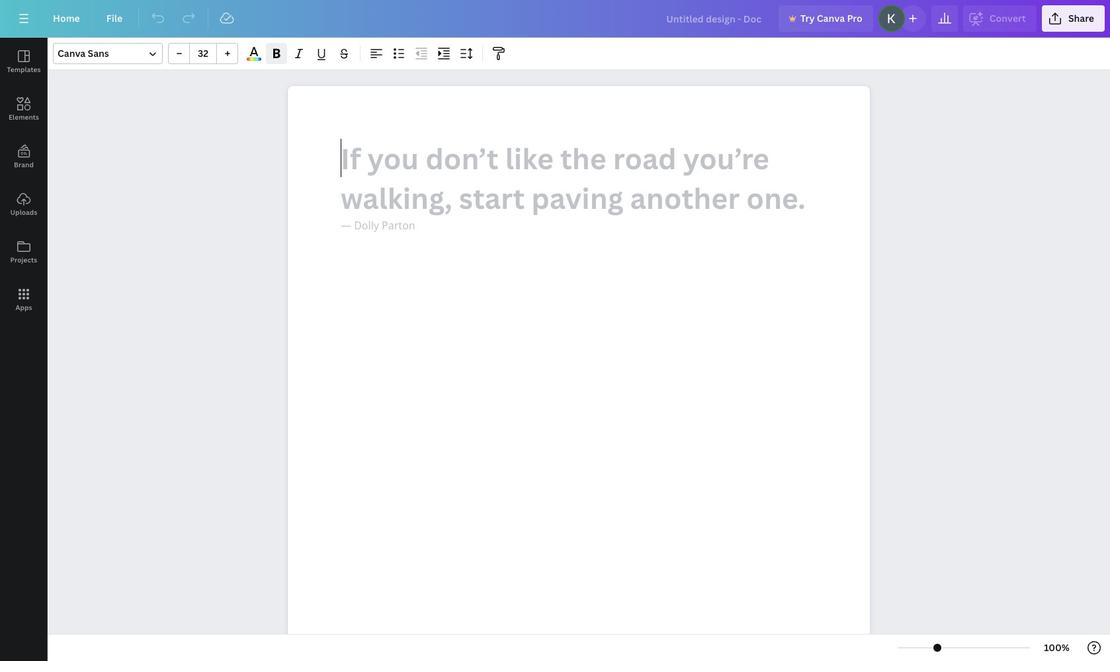 Task type: locate. For each thing, give the bounding box(es) containing it.
100%
[[1044, 642, 1070, 654]]

projects button
[[0, 228, 48, 276]]

None text field
[[288, 86, 870, 662]]

apps button
[[0, 276, 48, 323]]

group
[[168, 43, 238, 64]]

try canva pro button
[[779, 5, 873, 32]]

share
[[1068, 12, 1094, 24]]

templates button
[[0, 38, 48, 85]]

canva sans
[[58, 47, 109, 60]]

canva
[[817, 12, 845, 24], [58, 47, 86, 60]]

1 horizontal spatial canva
[[817, 12, 845, 24]]

canva left sans
[[58, 47, 86, 60]]

convert button
[[963, 5, 1037, 32]]

canva right try at the top of page
[[817, 12, 845, 24]]

0 vertical spatial canva
[[817, 12, 845, 24]]

canva inside dropdown button
[[58, 47, 86, 60]]

– – number field
[[194, 47, 212, 60]]

apps
[[15, 303, 32, 312]]

try canva pro
[[800, 12, 863, 24]]

0 horizontal spatial canva
[[58, 47, 86, 60]]

brand button
[[0, 133, 48, 181]]

side panel tab list
[[0, 38, 48, 323]]

projects
[[10, 255, 37, 265]]

elements
[[9, 112, 39, 122]]

sans
[[88, 47, 109, 60]]

1 vertical spatial canva
[[58, 47, 86, 60]]



Task type: vqa. For each thing, say whether or not it's contained in the screenshot.
"canva sans"
yes



Task type: describe. For each thing, give the bounding box(es) containing it.
share button
[[1042, 5, 1105, 32]]

color range image
[[247, 58, 261, 61]]

100% button
[[1035, 638, 1078, 659]]

file
[[106, 12, 123, 24]]

brand
[[14, 160, 34, 169]]

Design title text field
[[656, 5, 773, 32]]

canva sans button
[[53, 43, 163, 64]]

uploads
[[10, 208, 37, 217]]

canva inside button
[[817, 12, 845, 24]]

uploads button
[[0, 181, 48, 228]]

file button
[[96, 5, 133, 32]]

home
[[53, 12, 80, 24]]

pro
[[847, 12, 863, 24]]

templates
[[7, 65, 41, 74]]

home link
[[42, 5, 90, 32]]

convert
[[990, 12, 1026, 24]]

try
[[800, 12, 815, 24]]

elements button
[[0, 85, 48, 133]]

main menu bar
[[0, 0, 1110, 38]]



